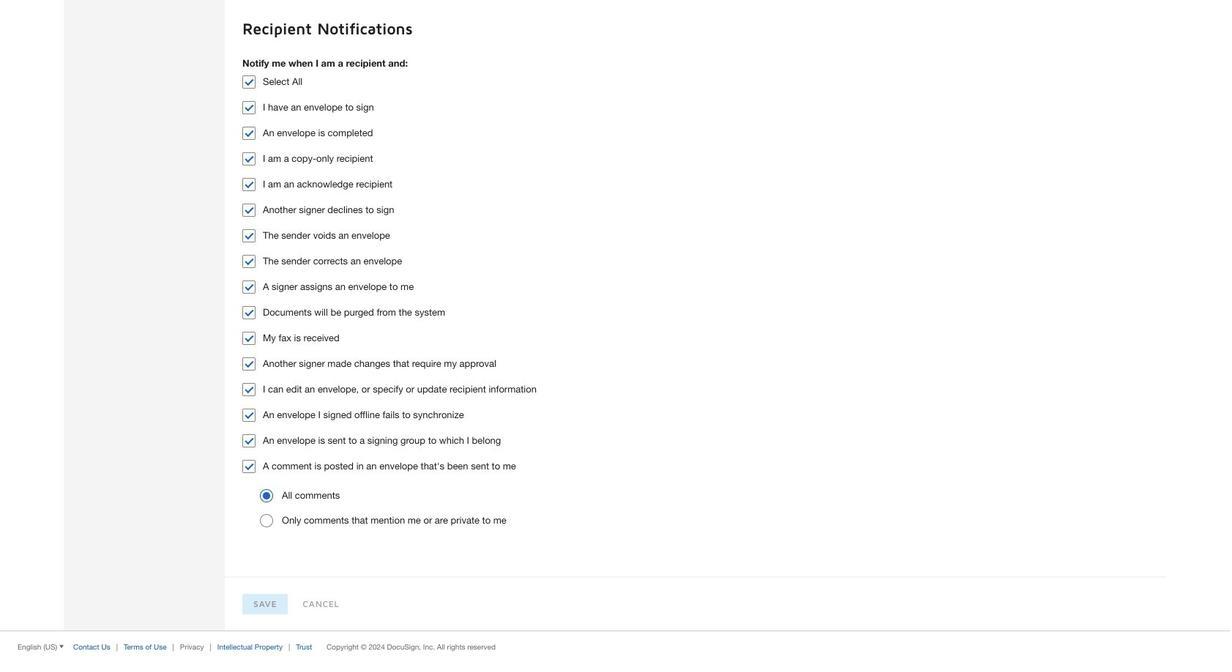 Task type: vqa. For each thing, say whether or not it's contained in the screenshot.
Secondary Navigation region
yes



Task type: describe. For each thing, give the bounding box(es) containing it.
secondary navigation region
[[64, 0, 225, 630]]



Task type: locate. For each thing, give the bounding box(es) containing it.
more info region
[[0, 630, 1230, 662]]

option group
[[260, 489, 1149, 530]]



